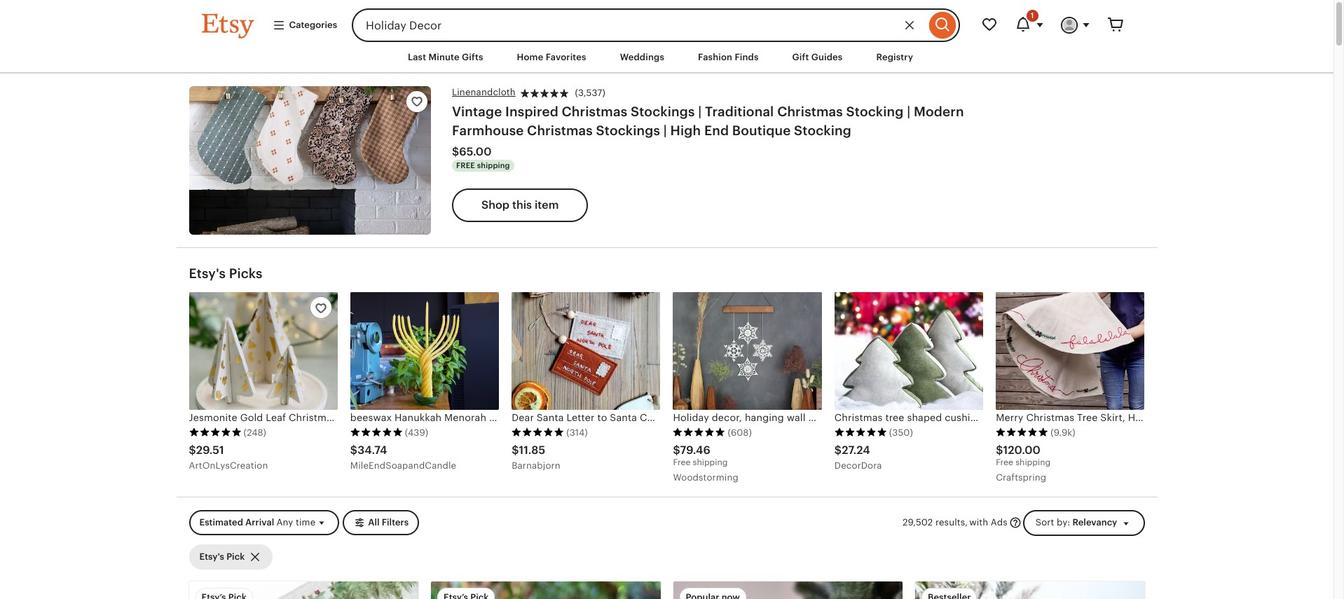 Task type: vqa. For each thing, say whether or not it's contained in the screenshot.
third & from the right
no



Task type: locate. For each thing, give the bounding box(es) containing it.
|
[[698, 105, 702, 119], [907, 105, 911, 119], [664, 123, 667, 138]]

$ for 11.85
[[512, 444, 519, 457]]

stockings up high
[[631, 105, 695, 119]]

5 out of 5 stars image for 79.46
[[673, 428, 726, 438]]

$ up craftspring
[[996, 444, 1004, 457]]

etsy's left pick at left bottom
[[199, 552, 224, 562]]

stocking down the registry link
[[847, 105, 904, 119]]

$ up barnabjorn at the left of page
[[512, 444, 519, 457]]

5 out of 5 stars image for 120.00
[[996, 428, 1049, 438]]

etsy's for etsy's picks
[[189, 266, 226, 281]]

3 5 out of 5 stars image from the left
[[512, 428, 565, 438]]

5 out of 5 stars image up 11.85
[[512, 428, 565, 438]]

free for 120.00
[[996, 458, 1014, 467]]

etsy's left picks
[[189, 266, 226, 281]]

$ up the mileendsoapandcandle
[[350, 444, 358, 457]]

5 out of 5 stars image up 79.46
[[673, 428, 726, 438]]

1 free from the left
[[673, 458, 691, 467]]

2 free from the left
[[996, 458, 1014, 467]]

inspired
[[506, 105, 559, 119]]

$ for 34.74
[[350, 444, 358, 457]]

0 vertical spatial stockings
[[631, 105, 695, 119]]

0 horizontal spatial free
[[673, 458, 691, 467]]

5 out of 5 stars image up 29.51
[[189, 428, 242, 438]]

free inside $ 120.00 free shipping craftspring
[[996, 458, 1014, 467]]

5 out of 5 stars image for 34.74
[[350, 428, 403, 438]]

5 out of 5 stars image for 27.24
[[835, 428, 887, 438]]

dear santa letter to santa christmas tree decoration, scandi tree ornament image
[[512, 292, 661, 410]]

last minute gifts link
[[397, 45, 494, 70]]

weddings link
[[610, 45, 675, 70]]

high
[[671, 123, 701, 138]]

shipping down 65.00
[[477, 161, 510, 169]]

shipping inside $ 120.00 free shipping craftspring
[[1016, 458, 1051, 467]]

5 5 out of 5 stars image from the left
[[835, 428, 887, 438]]

guides
[[812, 52, 843, 62]]

shipping down '120.00'
[[1016, 458, 1051, 467]]

5 out of 5 stars image up 27.24
[[835, 428, 887, 438]]

ads
[[991, 517, 1008, 528]]

11.85
[[519, 444, 546, 457]]

5 out of 5 stars image up '120.00'
[[996, 428, 1049, 438]]

6 5 out of 5 stars image from the left
[[996, 428, 1049, 438]]

etsy's picks
[[189, 266, 263, 281]]

stockings down (3,537)
[[596, 123, 661, 138]]

pick
[[227, 552, 245, 562]]

$ inside "$ 27.24 decordora"
[[835, 444, 842, 457]]

1 horizontal spatial product video element
[[673, 582, 903, 599]]

menu bar
[[176, 42, 1158, 74]]

free down '120.00'
[[996, 458, 1014, 467]]

shop
[[482, 198, 510, 212]]

home favorites
[[517, 52, 587, 62]]

product video element
[[431, 582, 661, 599], [673, 582, 903, 599]]

estimated
[[199, 518, 243, 528]]

christmas up boutique
[[778, 105, 843, 119]]

$ inside $ 11.85 barnabjorn
[[512, 444, 519, 457]]

gift guides
[[793, 52, 843, 62]]

categories
[[289, 20, 337, 30]]

2 horizontal spatial shipping
[[1016, 458, 1051, 467]]

0 vertical spatial stocking
[[847, 105, 904, 119]]

menu bar containing last minute gifts
[[176, 42, 1158, 74]]

registry link
[[866, 45, 924, 70]]

1 5 out of 5 stars image from the left
[[189, 428, 242, 438]]

1 horizontal spatial |
[[698, 105, 702, 119]]

minute
[[429, 52, 460, 62]]

$ up decordora
[[835, 444, 842, 457]]

0 horizontal spatial shipping
[[477, 161, 510, 169]]

1 horizontal spatial shipping
[[693, 458, 728, 467]]

shop this item link
[[452, 188, 589, 222]]

2 product video element from the left
[[673, 582, 903, 599]]

registry
[[877, 52, 914, 62]]

1
[[1031, 11, 1035, 20]]

2 5 out of 5 stars image from the left
[[350, 428, 403, 438]]

boutique
[[733, 123, 791, 138]]

etsy's pick
[[199, 552, 245, 562]]

woodstorming
[[673, 473, 739, 483]]

| left high
[[664, 123, 667, 138]]

categories button
[[262, 13, 348, 38]]

(350)
[[890, 428, 914, 438]]

0 vertical spatial etsy's
[[189, 266, 226, 281]]

free for 79.46
[[673, 458, 691, 467]]

shipping for 120.00
[[1016, 458, 1051, 467]]

4 5 out of 5 stars image from the left
[[673, 428, 726, 438]]

0 horizontal spatial product video element
[[431, 582, 661, 599]]

home favorites link
[[507, 45, 597, 70]]

$ inside $ 29.51 artonlyscreation
[[189, 444, 196, 457]]

with
[[970, 517, 989, 528]]

estimated arrival any time
[[199, 518, 316, 528]]

etsy's
[[189, 266, 226, 281], [199, 552, 224, 562]]

| left modern
[[907, 105, 911, 119]]

5 out of 5 stars image for 29.51
[[189, 428, 242, 438]]

stocking
[[847, 105, 904, 119], [794, 123, 852, 138]]

none search field inside the categories banner
[[352, 8, 960, 42]]

vintage inspired christmas stockings  | traditional christmas stocking | modern farmhouse christmas stockings | high end boutique stocking $ 65.00 free shipping
[[452, 105, 964, 169]]

1 product video element from the left
[[431, 582, 661, 599]]

shipping inside $ 79.46 free shipping woodstorming
[[693, 458, 728, 467]]

book page snowman-literary gift-christmas decor-holiday decor-christmas gifts-eco-friendly-book exchange-winter decor-gifts under 30 image
[[431, 582, 661, 599]]

free down 79.46
[[673, 458, 691, 467]]

christmas down (3,537)
[[562, 105, 628, 119]]

$ inside vintage inspired christmas stockings  | traditional christmas stocking | modern farmhouse christmas stockings | high end boutique stocking $ 65.00 free shipping
[[452, 145, 459, 158]]

free
[[673, 458, 691, 467], [996, 458, 1014, 467]]

all filters
[[368, 518, 409, 528]]

christmas
[[562, 105, 628, 119], [778, 105, 843, 119], [527, 123, 593, 138]]

shipping
[[477, 161, 510, 169], [693, 458, 728, 467], [1016, 458, 1051, 467]]

$ inside $ 34.74 mileendsoapandcandle
[[350, 444, 358, 457]]

$ up woodstorming
[[673, 444, 680, 457]]

holiday decor, hanging wall decoration, unique home decor, crochet snowflake mobile, christmas wall decor, boho wall decor, unique wall art image
[[673, 292, 822, 410]]

favorites
[[546, 52, 587, 62]]

mileendsoapandcandle
[[350, 460, 457, 471]]

$ 29.51 artonlyscreation
[[189, 444, 268, 471]]

1 button
[[1006, 8, 1053, 42]]

5 out of 5 stars image
[[189, 428, 242, 438], [350, 428, 403, 438], [512, 428, 565, 438], [673, 428, 726, 438], [835, 428, 887, 438], [996, 428, 1049, 438]]

29,502
[[903, 517, 933, 528]]

$ inside $ 120.00 free shipping craftspring
[[996, 444, 1004, 457]]

weddings
[[620, 52, 665, 62]]

1 vertical spatial etsy's
[[199, 552, 224, 562]]

linenandcloth
[[452, 87, 516, 98]]

$ up artonlyscreation
[[189, 444, 196, 457]]

$ for 29.51
[[189, 444, 196, 457]]

0 horizontal spatial |
[[664, 123, 667, 138]]

1 horizontal spatial free
[[996, 458, 1014, 467]]

free inside $ 79.46 free shipping woodstorming
[[673, 458, 691, 467]]

$ up free
[[452, 145, 459, 158]]

stocking right boutique
[[794, 123, 852, 138]]

| up high
[[698, 105, 702, 119]]

results,
[[936, 517, 968, 528]]

gift
[[793, 52, 809, 62]]

None search field
[[352, 8, 960, 42]]

beeswax hanukkah menorah candle - hanukkah candles - jewish holiday gift - hanukkah gift image
[[350, 292, 499, 410]]

$
[[452, 145, 459, 158], [189, 444, 196, 457], [350, 444, 358, 457], [512, 444, 519, 457], [673, 444, 680, 457], [835, 444, 842, 457], [996, 444, 1004, 457]]

5 out of 5 stars image up "34.74"
[[350, 428, 403, 438]]

$ inside $ 79.46 free shipping woodstorming
[[673, 444, 680, 457]]

by:
[[1057, 518, 1071, 528]]

(439)
[[405, 428, 429, 438]]

christmas down inspired
[[527, 123, 593, 138]]

jesmonite gold leaf christmas tree | festive table decoration | xmas  3d deco to mount image
[[189, 292, 338, 410]]

shipping up woodstorming
[[693, 458, 728, 467]]

(314)
[[567, 428, 588, 438]]

christmas memorial gift,save a chair holiday decor,sympathy gifts,loss of a loved one,christmas in heaven table display,custom save a chair image
[[916, 582, 1145, 599]]

$ for 79.46
[[673, 444, 680, 457]]



Task type: describe. For each thing, give the bounding box(es) containing it.
gifts
[[462, 52, 483, 62]]

all
[[368, 518, 380, 528]]

product video element for the enchanting handcrafted clip-on bird ornaments for christmas trees – vibrant, artisanal, and unique holiday decorations "image"
[[673, 582, 903, 599]]

linenandcloth link
[[452, 86, 516, 99]]

enchanting handcrafted clip-on bird ornaments for christmas trees – vibrant, artisanal, and unique holiday decorations image
[[673, 582, 903, 599]]

sort by: relevancy
[[1036, 518, 1118, 528]]

categories banner
[[176, 0, 1158, 42]]

$ 11.85 barnabjorn
[[512, 444, 561, 471]]

(9.9k)
[[1051, 428, 1076, 438]]

last minute gifts
[[408, 52, 483, 62]]

modern
[[914, 105, 964, 119]]

christmas tree shaped cushion, christmas cushion, xmas green tree decorative pillow, christmas sofa decoration, woodland nursery décor image
[[835, 292, 984, 410]]

shop this item
[[482, 198, 559, 212]]

1 vertical spatial stockings
[[596, 123, 661, 138]]

decordora
[[835, 460, 882, 471]]

29,502 results,
[[903, 517, 968, 528]]

(608)
[[728, 428, 752, 438]]

all filters button
[[343, 511, 419, 536]]

table runner, paws in the snow, christmas decorations, custom size, christmas gift, housewarming gift, table topper, linens, holiday decor image
[[189, 582, 419, 599]]

gift guides link
[[782, 45, 854, 70]]

$ 34.74 mileendsoapandcandle
[[350, 444, 457, 471]]

2 horizontal spatial |
[[907, 105, 911, 119]]

picks
[[229, 266, 263, 281]]

farmhouse
[[452, 123, 524, 138]]

fashion finds link
[[688, 45, 770, 70]]

1 vertical spatial stocking
[[794, 123, 852, 138]]

(248)
[[244, 428, 267, 438]]

vintage
[[452, 105, 502, 119]]

sort
[[1036, 518, 1055, 528]]

65.00
[[459, 145, 492, 158]]

time
[[296, 518, 316, 528]]

27.24
[[842, 444, 871, 457]]

product video element for book page snowman-literary gift-christmas decor-holiday decor-christmas gifts-eco-friendly-book exchange-winter decor-gifts under 30 image
[[431, 582, 661, 599]]

$ 79.46 free shipping woodstorming
[[673, 444, 739, 483]]

relevancy
[[1073, 518, 1118, 528]]

end
[[705, 123, 729, 138]]

etsy's pick link
[[189, 545, 272, 570]]

fashion
[[698, 52, 733, 62]]

$ 120.00 free shipping craftspring
[[996, 444, 1051, 483]]

barnabjorn
[[512, 460, 561, 471]]

shipping for 79.46
[[693, 458, 728, 467]]

with ads
[[970, 517, 1008, 528]]

filters
[[382, 518, 409, 528]]

vintage inspired christmas stockings  | traditional christmas stocking | modern farmhouse christmas stockings | high end boutique stocking link
[[452, 105, 964, 138]]

(3,537)
[[575, 88, 606, 98]]

79.46
[[680, 444, 711, 457]]

item
[[535, 198, 559, 212]]

arrival
[[245, 518, 274, 528]]

merry christmas tree skirt, hand embroidered linen tree stand covering, handmade christmas decor image
[[996, 292, 1145, 410]]

Search for anything text field
[[352, 8, 926, 42]]

this
[[512, 198, 532, 212]]

artonlyscreation
[[189, 460, 268, 471]]

free
[[456, 161, 475, 169]]

$ for 27.24
[[835, 444, 842, 457]]

fashion finds
[[698, 52, 759, 62]]

finds
[[735, 52, 759, 62]]

29.51
[[196, 444, 224, 457]]

last
[[408, 52, 426, 62]]

5 out of 5 stars image for 11.85
[[512, 428, 565, 438]]

$ for 120.00
[[996, 444, 1004, 457]]

120.00
[[1004, 444, 1041, 457]]

traditional
[[705, 105, 774, 119]]

34.74
[[358, 444, 387, 457]]

$ 27.24 decordora
[[835, 444, 882, 471]]

shipping inside vintage inspired christmas stockings  | traditional christmas stocking | modern farmhouse christmas stockings | high end boutique stocking $ 65.00 free shipping
[[477, 161, 510, 169]]

home
[[517, 52, 544, 62]]

etsy's for etsy's pick
[[199, 552, 224, 562]]

craftspring
[[996, 473, 1047, 483]]

any
[[277, 518, 293, 528]]



